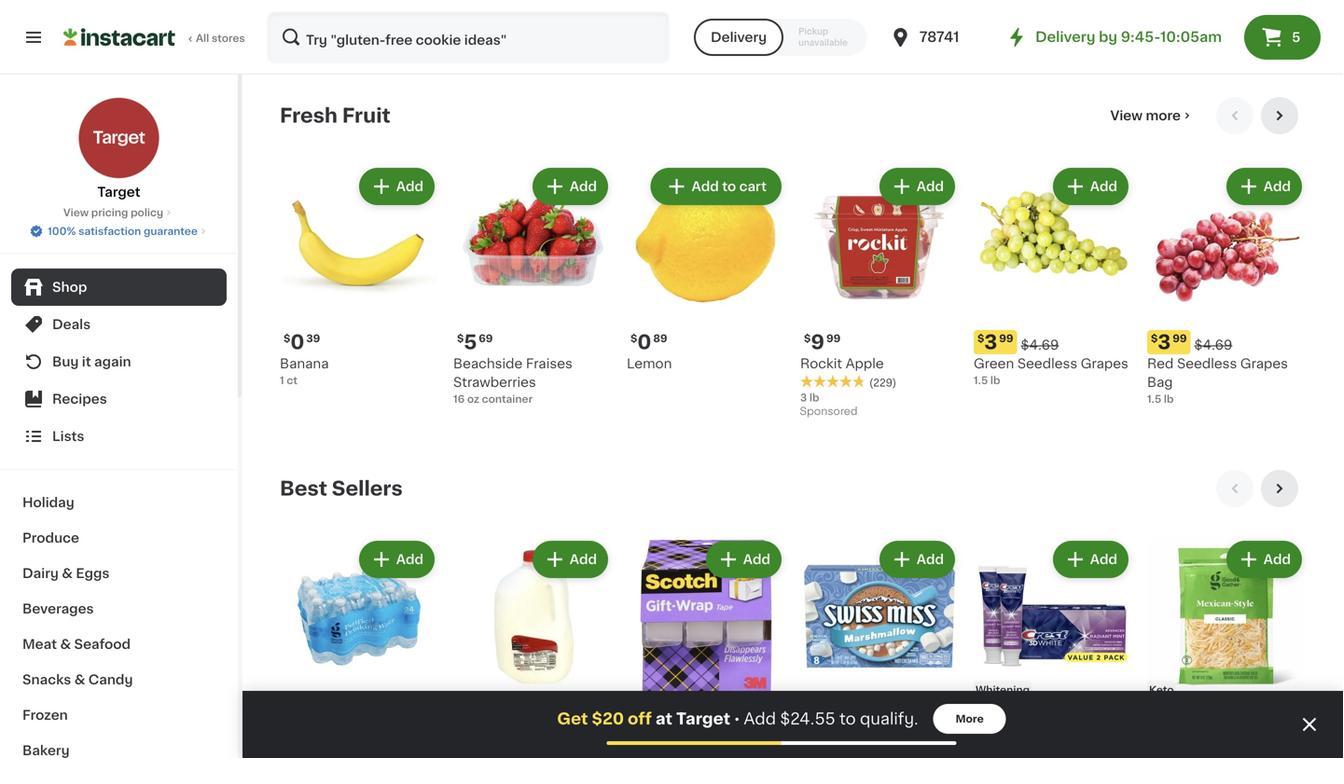 Task type: locate. For each thing, give the bounding box(es) containing it.
$3.99 original price: $4.69 element up the green seedless grapes 1.5 lb
[[974, 330, 1132, 354]]

crest
[[974, 730, 1010, 743]]

instacart logo image
[[63, 26, 175, 48]]

2 item carousel region from the top
[[280, 470, 1306, 758]]

1 0 from the left
[[290, 332, 304, 352]]

item carousel region
[[280, 97, 1306, 455], [280, 470, 1306, 758]]

0 horizontal spatial target
[[97, 186, 140, 199]]

1 horizontal spatial lb
[[990, 375, 1000, 386]]

strawberries
[[453, 376, 536, 389]]

0 horizontal spatial $ 9 99
[[804, 332, 841, 352]]

99
[[826, 333, 841, 344], [999, 333, 1013, 344], [1173, 333, 1187, 344], [653, 706, 667, 717], [825, 706, 840, 717], [1000, 706, 1014, 717]]

shop link
[[11, 269, 227, 306]]

0 vertical spatial item carousel region
[[280, 97, 1306, 455]]

0 horizontal spatial to
[[722, 180, 736, 193]]

99 for scotch tape, gift-wrap
[[653, 706, 667, 717]]

0 horizontal spatial 9
[[811, 332, 824, 352]]

3d
[[1013, 730, 1032, 743]]

again
[[94, 355, 131, 368]]

fraises
[[526, 357, 573, 370]]

1 $3.99 original price: $4.69 element from the left
[[974, 330, 1132, 354]]

seedless inside $ 3 99 $4.69 red seedless grapes bag 1.5 lb
[[1177, 357, 1237, 370]]

0 vertical spatial 1.5
[[974, 375, 988, 386]]

0 horizontal spatial grapes
[[1081, 357, 1128, 370]]

fruit
[[342, 106, 391, 125]]

1 seedless from the left
[[1017, 357, 1077, 370]]

meat & seafood
[[22, 638, 131, 651]]

1 horizontal spatial seedless
[[1177, 357, 1237, 370]]

& for dairy
[[62, 567, 73, 580]]

1 horizontal spatial to
[[839, 711, 856, 727]]

buy
[[52, 355, 79, 368]]

$
[[284, 333, 290, 344], [457, 333, 464, 344], [630, 333, 637, 344], [804, 333, 811, 344], [977, 333, 984, 344], [1151, 333, 1158, 344], [630, 706, 637, 717], [804, 706, 811, 717], [977, 706, 984, 717]]

Search field
[[269, 13, 668, 62]]

100%
[[48, 226, 76, 236]]

$3.99 original price: $4.69 element up red
[[1147, 330, 1306, 354]]

grapes inside $ 3 99 $4.69 red seedless grapes bag 1.5 lb
[[1240, 357, 1288, 370]]

mix
[[874, 749, 898, 758]]

target up view pricing policy link
[[97, 186, 140, 199]]

&
[[62, 567, 73, 580], [60, 638, 71, 651], [74, 673, 85, 686]]

to up miss
[[839, 711, 856, 727]]

$ up swiss at bottom
[[804, 706, 811, 717]]

view left the more at the right top of page
[[1110, 109, 1143, 122]]

1 vertical spatial 1.5
[[1147, 394, 1161, 404]]

5 button
[[1244, 15, 1321, 60]]

green
[[974, 357, 1014, 370]]

lb down bag
[[1164, 394, 1174, 404]]

$ for crest 3d white advanced radiant mint
[[977, 706, 984, 717]]

2 horizontal spatial lb
[[1164, 394, 1174, 404]]

1
[[280, 375, 284, 386]]

3
[[984, 332, 997, 352], [1158, 332, 1171, 352], [800, 393, 807, 403]]

1.5 down "green"
[[974, 375, 988, 386]]

99 right "4" at left
[[653, 706, 667, 717]]

★★★★★
[[800, 375, 865, 388], [800, 375, 865, 388]]

0 vertical spatial 9
[[811, 332, 824, 352]]

$ inside $ 2 99
[[804, 706, 811, 717]]

by
[[1099, 30, 1117, 44]]

3 for red seedless grapes bag
[[1158, 332, 1171, 352]]

$ 9 99 for rockit
[[804, 332, 841, 352]]

target link
[[78, 97, 160, 201]]

guarantee
[[144, 226, 198, 236]]

snacks
[[22, 673, 71, 686]]

3 lb
[[800, 393, 819, 403]]

add
[[396, 180, 423, 193], [570, 180, 597, 193], [692, 180, 719, 193], [917, 180, 944, 193], [1090, 180, 1117, 193], [1264, 180, 1291, 193], [396, 553, 423, 566], [570, 553, 597, 566], [743, 553, 770, 566], [917, 553, 944, 566], [1090, 553, 1117, 566], [1264, 553, 1291, 566], [744, 711, 776, 727]]

$ left 39
[[284, 333, 290, 344]]

1 horizontal spatial delivery
[[1035, 30, 1095, 44]]

more button
[[933, 704, 1006, 734]]

3 inside $ 3 99 $4.69 red seedless grapes bag 1.5 lb
[[1158, 332, 1171, 352]]

0 horizontal spatial 1.5
[[974, 375, 988, 386]]

add to cart
[[692, 180, 767, 193]]

buy it again link
[[11, 343, 227, 381]]

seedless right red
[[1177, 357, 1237, 370]]

bakery
[[22, 744, 70, 757]]

best
[[280, 479, 327, 499]]

fresh
[[280, 106, 338, 125]]

& left eggs
[[62, 567, 73, 580]]

3 up sponsored badge image
[[800, 393, 807, 403]]

1.5 down bag
[[1147, 394, 1161, 404]]

0 horizontal spatial 0
[[290, 332, 304, 352]]

1.5 inside $ 3 99 $4.69 red seedless grapes bag 1.5 lb
[[1147, 394, 1161, 404]]

1 horizontal spatial target
[[676, 711, 730, 727]]

add to cart button
[[652, 170, 780, 203]]

target up the scotch tape, gift-wrap
[[676, 711, 730, 727]]

& for meat
[[60, 638, 71, 651]]

3 for 3
[[984, 332, 997, 352]]

to
[[722, 180, 736, 193], [839, 711, 856, 727]]

whitening
[[976, 685, 1030, 695]]

tape,
[[677, 730, 711, 743]]

$3.89 element
[[453, 703, 612, 727]]

vitamin
[[453, 749, 502, 758]]

$ 5 69
[[457, 332, 493, 352]]

$ right $20
[[630, 706, 637, 717]]

to left cart
[[722, 180, 736, 193]]

1 horizontal spatial 9
[[984, 706, 998, 725]]

rockit
[[800, 357, 842, 370]]

banana
[[280, 357, 329, 370]]

2 grapes from the left
[[1240, 357, 1288, 370]]

& right meat
[[60, 638, 71, 651]]

2 horizontal spatial 3
[[1158, 332, 1171, 352]]

1 horizontal spatial 1.5
[[1147, 394, 1161, 404]]

2
[[811, 706, 823, 725]]

0
[[290, 332, 304, 352], [637, 332, 651, 352]]

0 horizontal spatial view
[[63, 208, 89, 218]]

$2.79 element
[[1147, 703, 1306, 727]]

& inside 'link'
[[60, 638, 71, 651]]

99 inside $ 2 99
[[825, 706, 840, 717]]

all
[[196, 33, 209, 43]]

1.5 inside the green seedless grapes 1.5 lb
[[974, 375, 988, 386]]

0 vertical spatial $ 9 99
[[804, 332, 841, 352]]

grapes inside the green seedless grapes 1.5 lb
[[1081, 357, 1128, 370]]

$ for beachside fraises strawberries
[[457, 333, 464, 344]]

1 vertical spatial $ 9 99
[[977, 706, 1014, 725]]

None search field
[[267, 11, 670, 63]]

meat
[[22, 638, 57, 651]]

1 vertical spatial 9
[[984, 706, 998, 725]]

1 horizontal spatial $4.69
[[1194, 339, 1232, 352]]

lb
[[990, 375, 1000, 386], [809, 393, 819, 403], [1164, 394, 1174, 404]]

100% satisfaction guarantee
[[48, 226, 198, 236]]

99 up "rockit apple"
[[826, 333, 841, 344]]

2 0 from the left
[[637, 332, 651, 352]]

0 horizontal spatial $3.99 original price: $4.69 element
[[974, 330, 1132, 354]]

grapes
[[1081, 357, 1128, 370], [1240, 357, 1288, 370]]

market pantry whole vitamin d milk
[[453, 730, 590, 758]]

white
[[1035, 730, 1074, 743]]

lb inside the green seedless grapes 1.5 lb
[[990, 375, 1000, 386]]

99 down whitening
[[1000, 706, 1014, 717]]

& for snacks
[[74, 673, 85, 686]]

$ up the 'crest'
[[977, 706, 984, 717]]

$ up rockit
[[804, 333, 811, 344]]

78741
[[919, 30, 959, 44]]

target
[[97, 186, 140, 199], [676, 711, 730, 727]]

$ inside $ 4 99
[[630, 706, 637, 717]]

beverages link
[[11, 591, 227, 627]]

all stores
[[196, 33, 245, 43]]

$3.99 original price: $4.69 element
[[974, 330, 1132, 354], [1147, 330, 1306, 354]]

2 seedless from the left
[[1177, 357, 1237, 370]]

add button for scotch tape, gift-wrap
[[708, 543, 780, 576]]

1 horizontal spatial grapes
[[1240, 357, 1288, 370]]

product group
[[280, 164, 438, 388], [453, 164, 612, 407], [627, 164, 785, 373], [800, 164, 959, 422], [974, 164, 1132, 388], [1147, 164, 1306, 407], [280, 537, 438, 758], [453, 537, 612, 758], [627, 537, 785, 758], [800, 537, 959, 758], [974, 537, 1132, 758], [1147, 537, 1306, 758]]

0 horizontal spatial $4.69
[[1021, 339, 1059, 352]]

$ left 89 at left top
[[630, 333, 637, 344]]

9:45-
[[1121, 30, 1160, 44]]

0 left 39
[[290, 332, 304, 352]]

$ 4 99
[[630, 706, 667, 725]]

snacks & candy
[[22, 673, 133, 686]]

3 up "green"
[[984, 332, 997, 352]]

lb down "green"
[[990, 375, 1000, 386]]

3 up red
[[1158, 332, 1171, 352]]

$ 3 99
[[977, 332, 1013, 352]]

delivery by 9:45-10:05am
[[1035, 30, 1222, 44]]

gift-
[[715, 730, 745, 743]]

1 vertical spatial to
[[839, 711, 856, 727]]

target logo image
[[78, 97, 160, 179]]

delivery by 9:45-10:05am link
[[1005, 26, 1222, 48]]

$ for lemon
[[630, 333, 637, 344]]

green seedless grapes 1.5 lb
[[974, 357, 1128, 386]]

99 for rockit apple
[[826, 333, 841, 344]]

$ left 69
[[457, 333, 464, 344]]

1 vertical spatial &
[[60, 638, 71, 651]]

get
[[557, 711, 588, 727]]

$ inside $ 0 89
[[630, 333, 637, 344]]

2 $4.69 from the left
[[1194, 339, 1232, 352]]

1 vertical spatial 5
[[464, 332, 477, 352]]

$ 9 99 up rockit
[[804, 332, 841, 352]]

0 for lemon
[[637, 332, 651, 352]]

5 inside product group
[[464, 332, 477, 352]]

add button for red seedless grapes bag
[[1228, 170, 1300, 203]]

swiss
[[800, 730, 838, 743]]

2 vertical spatial &
[[74, 673, 85, 686]]

main content
[[242, 75, 1343, 758]]

1 grapes from the left
[[1081, 357, 1128, 370]]

0 horizontal spatial 5
[[464, 332, 477, 352]]

add button for banana
[[361, 170, 433, 203]]

item carousel region containing fresh fruit
[[280, 97, 1306, 455]]

dairy & eggs
[[22, 567, 110, 580]]

more
[[956, 714, 984, 724]]

view up the 100%
[[63, 208, 89, 218]]

qualify.
[[860, 711, 918, 727]]

miss
[[841, 730, 871, 743]]

0 horizontal spatial seedless
[[1017, 357, 1077, 370]]

9 up rockit
[[811, 332, 824, 352]]

0 vertical spatial 5
[[1292, 31, 1301, 44]]

add button for green seedless grapes
[[1055, 170, 1127, 203]]

1 vertical spatial item carousel region
[[280, 470, 1306, 758]]

0 vertical spatial &
[[62, 567, 73, 580]]

0 vertical spatial target
[[97, 186, 140, 199]]

bakery link
[[11, 733, 227, 758]]

$ 9 99 up the 'crest'
[[977, 706, 1014, 725]]

99 inside $ 3 99 $4.69 red seedless grapes bag 1.5 lb
[[1173, 333, 1187, 344]]

99 right 2
[[825, 706, 840, 717]]

0 vertical spatial view
[[1110, 109, 1143, 122]]

0 vertical spatial to
[[722, 180, 736, 193]]

99 inside $ 4 99
[[653, 706, 667, 717]]

0 left 89 at left top
[[637, 332, 651, 352]]

eggs
[[76, 567, 110, 580]]

seedless right "green"
[[1017, 357, 1077, 370]]

1 item carousel region from the top
[[280, 97, 1306, 455]]

hot
[[800, 749, 824, 758]]

oz
[[467, 394, 479, 404]]

1 horizontal spatial view
[[1110, 109, 1143, 122]]

0 horizontal spatial delivery
[[711, 31, 767, 44]]

1 vertical spatial view
[[63, 208, 89, 218]]

banana 1 ct
[[280, 357, 329, 386]]

9 up the 'crest'
[[984, 706, 998, 725]]

view inside view pricing policy link
[[63, 208, 89, 218]]

1.5
[[974, 375, 988, 386], [1147, 394, 1161, 404]]

view inside view more popup button
[[1110, 109, 1143, 122]]

99 up "green"
[[999, 333, 1013, 344]]

2 $3.99 original price: $4.69 element from the left
[[1147, 330, 1306, 354]]

9 for crest 3d white advanced radiant mint
[[984, 706, 998, 725]]

1 vertical spatial target
[[676, 711, 730, 727]]

dairy & eggs link
[[11, 556, 227, 591]]

99 up red
[[1173, 333, 1187, 344]]

$ inside $ 5 69
[[457, 333, 464, 344]]

69
[[479, 333, 493, 344]]

1 horizontal spatial 0
[[637, 332, 651, 352]]

1 horizontal spatial 5
[[1292, 31, 1301, 44]]

$24.55
[[780, 711, 835, 727]]

sponsored badge image
[[800, 407, 857, 417]]

$ inside $ 0 39
[[284, 333, 290, 344]]

$ for banana
[[284, 333, 290, 344]]

1 horizontal spatial 3
[[984, 332, 997, 352]]

main content containing fresh fruit
[[242, 75, 1343, 758]]

1 horizontal spatial $3.99 original price: $4.69 element
[[1147, 330, 1306, 354]]

delivery inside button
[[711, 31, 767, 44]]

add inside treatment tracker modal dialog
[[744, 711, 776, 727]]

lb up sponsored badge image
[[809, 393, 819, 403]]

1 horizontal spatial $ 9 99
[[977, 706, 1014, 725]]

$ up "green"
[[977, 333, 984, 344]]

& left candy
[[74, 673, 85, 686]]

$ up red
[[1151, 333, 1158, 344]]

view more button
[[1103, 97, 1201, 134]]



Task type: describe. For each thing, give the bounding box(es) containing it.
scotch tape, gift-wrap
[[627, 730, 779, 743]]

market pantry whole vitamin d milk button
[[453, 537, 612, 758]]

add inside button
[[692, 180, 719, 193]]

candy
[[88, 673, 133, 686]]

0 horizontal spatial 3
[[800, 393, 807, 403]]

10:05am
[[1160, 30, 1222, 44]]

99 for swiss miss chocolate hot cocoa mix wit
[[825, 706, 840, 717]]

target inside target link
[[97, 186, 140, 199]]

view pricing policy link
[[63, 205, 175, 220]]

$ 9 99 for crest
[[977, 706, 1014, 725]]

$ 0 89
[[630, 332, 667, 352]]

dairy
[[22, 567, 59, 580]]

deals link
[[11, 306, 227, 343]]

product group containing 5
[[453, 164, 612, 407]]

delivery button
[[694, 19, 784, 56]]

delivery for delivery by 9:45-10:05am
[[1035, 30, 1095, 44]]

beachside
[[453, 357, 523, 370]]

lb inside $ 3 99 $4.69 red seedless grapes bag 1.5 lb
[[1164, 394, 1174, 404]]

keto button
[[1147, 537, 1306, 758]]

0 horizontal spatial lb
[[809, 393, 819, 403]]

view pricing policy
[[63, 208, 163, 218]]

pantry
[[502, 730, 545, 743]]

recipes
[[52, 393, 107, 406]]

swiss miss chocolate hot cocoa mix wit
[[800, 730, 943, 758]]

1 $4.69 from the left
[[1021, 339, 1059, 352]]

product group containing 2
[[800, 537, 959, 758]]

apple
[[846, 357, 884, 370]]

produce link
[[11, 520, 227, 556]]

service type group
[[694, 19, 867, 56]]

stores
[[212, 33, 245, 43]]

99 for crest 3d white advanced radiant mint
[[1000, 706, 1014, 717]]

product group containing 4
[[627, 537, 785, 758]]

scotch
[[627, 730, 673, 743]]

whole
[[548, 730, 590, 743]]

$ inside $ 3 99 $4.69 red seedless grapes bag 1.5 lb
[[1151, 333, 1158, 344]]

view for view pricing policy
[[63, 208, 89, 218]]

item carousel region containing best sellers
[[280, 470, 1306, 758]]

add button for crest 3d white advanced radiant mint
[[1055, 543, 1127, 576]]

view more
[[1110, 109, 1181, 122]]

bag
[[1147, 376, 1173, 389]]

shop
[[52, 281, 87, 294]]

lists
[[52, 430, 84, 443]]

sellers
[[332, 479, 403, 499]]

to inside treatment tracker modal dialog
[[839, 711, 856, 727]]

target inside treatment tracker modal dialog
[[676, 711, 730, 727]]

satisfaction
[[78, 226, 141, 236]]

recipes link
[[11, 381, 227, 418]]

deals
[[52, 318, 91, 331]]

cocoa
[[828, 749, 871, 758]]

to inside button
[[722, 180, 736, 193]]

$ 3 99 $4.69 red seedless grapes bag 1.5 lb
[[1147, 332, 1288, 404]]

$ inside $ 3 99
[[977, 333, 984, 344]]

$ for scotch tape, gift-wrap
[[630, 706, 637, 717]]

red
[[1147, 357, 1174, 370]]

$ 2 99
[[804, 706, 840, 725]]

produce
[[22, 532, 79, 545]]

view for view more
[[1110, 109, 1143, 122]]

at
[[656, 711, 672, 727]]

39
[[306, 333, 320, 344]]

9 for rockit apple
[[811, 332, 824, 352]]

(229)
[[869, 378, 896, 388]]

meat & seafood link
[[11, 627, 227, 662]]

seedless inside the green seedless grapes 1.5 lb
[[1017, 357, 1077, 370]]

99 inside $ 3 99
[[999, 333, 1013, 344]]

radiant
[[1043, 749, 1093, 758]]

100% satisfaction guarantee button
[[29, 220, 209, 239]]

add button for beachside fraises strawberries
[[534, 170, 606, 203]]

$3.99 original price: $4.69 element for 3
[[1147, 330, 1306, 354]]

beverages
[[22, 602, 94, 616]]

$ for swiss miss chocolate hot cocoa mix wit
[[804, 706, 811, 717]]

rockit apple
[[800, 357, 884, 370]]

$3.99 original price: $4.69 element for seedless
[[974, 330, 1132, 354]]

advanced
[[974, 749, 1040, 758]]

more
[[1146, 109, 1181, 122]]

lemon
[[627, 357, 672, 370]]

fresh fruit
[[280, 106, 391, 125]]

buy it again
[[52, 355, 131, 368]]

delivery for delivery
[[711, 31, 767, 44]]

all stores link
[[63, 11, 246, 63]]

$4.69 inside $ 3 99 $4.69 red seedless grapes bag 1.5 lb
[[1194, 339, 1232, 352]]

treatment tracker modal dialog
[[242, 691, 1343, 758]]

ct
[[287, 375, 298, 386]]

add button for market pantry whole vitamin d milk
[[534, 543, 606, 576]]

keto
[[1149, 685, 1174, 695]]

chocolate
[[875, 730, 943, 743]]

add button for swiss miss chocolate hot cocoa mix wit
[[881, 543, 953, 576]]

get $20 off at target • add $24.55 to qualify.
[[557, 711, 918, 727]]

16
[[453, 394, 465, 404]]

$ for rockit apple
[[804, 333, 811, 344]]

off
[[628, 711, 652, 727]]

89
[[653, 333, 667, 344]]

policy
[[131, 208, 163, 218]]

0 for banana
[[290, 332, 304, 352]]

•
[[734, 711, 740, 726]]

d
[[506, 749, 516, 758]]

pricing
[[91, 208, 128, 218]]

crest 3d white advanced radiant mint
[[974, 730, 1130, 758]]

5 inside button
[[1292, 31, 1301, 44]]



Task type: vqa. For each thing, say whether or not it's contained in the screenshot.
Produce
yes



